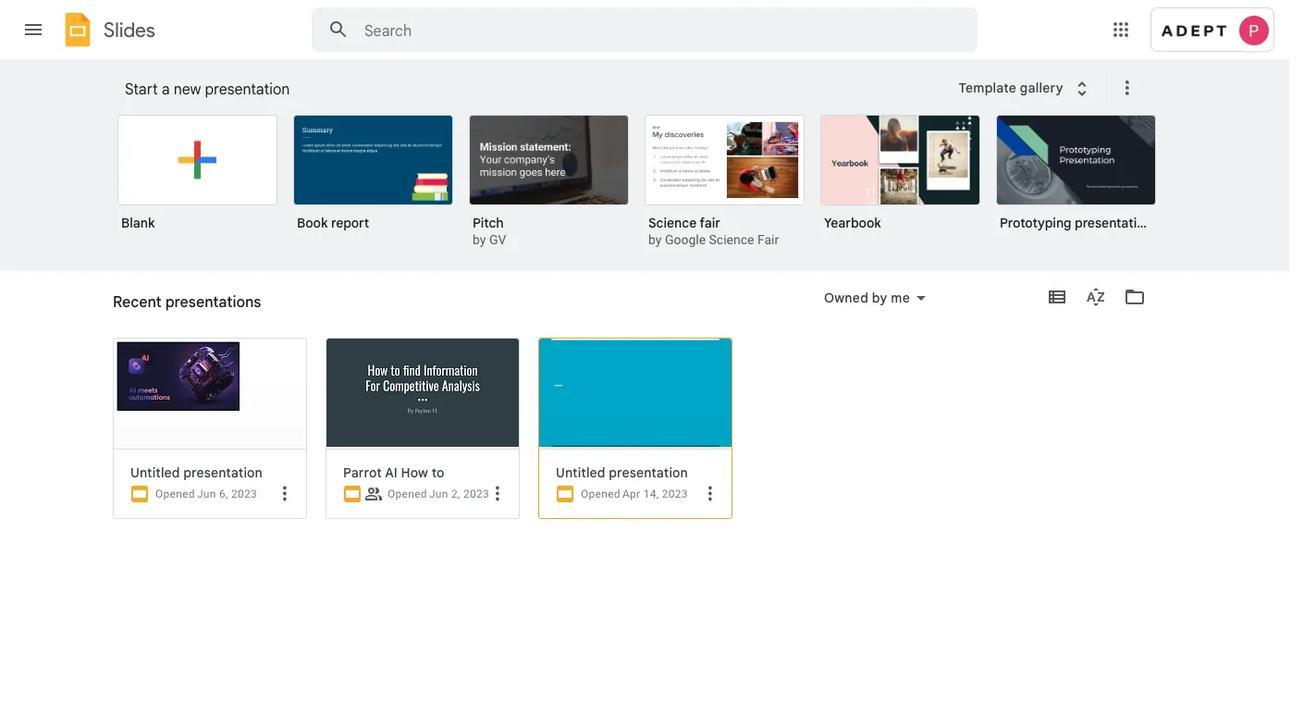Task type: vqa. For each thing, say whether or not it's contained in the screenshot.
⌘Y element
no



Task type: locate. For each thing, give the bounding box(es) containing it.
0 horizontal spatial untitled presentation option
[[113, 338, 307, 716]]

2023 for opened jun 6, 2023
[[231, 488, 257, 501]]

2023 right 6,
[[231, 488, 257, 501]]

more actions. image
[[1113, 77, 1139, 99]]

1 horizontal spatial jun
[[429, 488, 448, 501]]

untitled presentation for jun 6, 2023
[[130, 464, 263, 481]]

0 horizontal spatial by
[[473, 232, 486, 248]]

presentation up 6,
[[184, 464, 263, 481]]

by
[[473, 232, 486, 248], [649, 232, 662, 248], [872, 290, 888, 306]]

6,
[[219, 488, 228, 501]]

1 horizontal spatial science
[[709, 232, 755, 248]]

google
[[665, 232, 706, 248]]

1 2023 from the left
[[231, 488, 257, 501]]

jun left the 2,
[[429, 488, 448, 501]]

jun inside parrot ai how to option
[[429, 488, 448, 501]]

untitled presentation google slides element
[[130, 464, 299, 481], [556, 464, 724, 481]]

1 vertical spatial science
[[709, 232, 755, 248]]

2023 inside parrot ai how to option
[[463, 488, 490, 501]]

2 untitled from the left
[[556, 464, 606, 481]]

by left gv
[[473, 232, 486, 248]]

opened left apr
[[581, 488, 621, 501]]

2 untitled presentation google slides element from the left
[[556, 464, 724, 481]]

recent inside heading
[[113, 292, 162, 311]]

Search bar text field
[[365, 21, 932, 40]]

untitled up opened jun 6, 2023
[[130, 464, 180, 481]]

start a new presentation heading
[[125, 59, 947, 118]]

slides
[[104, 18, 155, 42]]

2023 right the 14,
[[662, 488, 688, 501]]

template gallery button
[[947, 71, 1105, 105]]

2023 for opened apr 14, 2023
[[662, 488, 688, 501]]

opened left 6,
[[155, 488, 195, 501]]

science up google
[[649, 215, 697, 231]]

book report option
[[293, 115, 453, 244]]

untitled presentation google slides element up opened jun 6, 2023
[[130, 464, 299, 481]]

untitled presentation up apr
[[556, 464, 688, 481]]

1 horizontal spatial 2023
[[463, 488, 490, 501]]

owned by me button
[[812, 287, 938, 309]]

owned by me
[[824, 290, 910, 306]]

1 untitled presentation from the left
[[130, 464, 263, 481]]

presentation
[[205, 80, 290, 98], [1075, 215, 1153, 231], [184, 464, 263, 481], [609, 464, 688, 481]]

untitled presentation google slides element up 'opened apr 14, 2023'
[[556, 464, 724, 481]]

1 horizontal spatial by
[[649, 232, 662, 248]]

1 horizontal spatial opened
[[388, 488, 427, 501]]

parrot ai how to
[[343, 464, 445, 481]]

1 recent from the top
[[113, 292, 162, 311]]

book
[[297, 215, 328, 231]]

start
[[125, 80, 158, 98]]

by for pitch by gv
[[473, 232, 486, 248]]

14,
[[644, 488, 659, 501]]

by left me
[[872, 290, 888, 306]]

pitch option
[[469, 115, 629, 250]]

yearbook
[[824, 215, 882, 231]]

untitled presentation up opened jun 6, 2023
[[130, 464, 263, 481]]

last opened by me jun 6, 2023 element
[[197, 488, 257, 501]]

1 untitled presentation google slides element from the left
[[130, 464, 299, 481]]

2 opened from the left
[[388, 488, 427, 501]]

presentation right new
[[205, 80, 290, 98]]

prototyping
[[1000, 215, 1072, 231]]

by inside 'pitch by gv'
[[473, 232, 486, 248]]

jun inside untitled presentation option
[[197, 488, 216, 501]]

2023 right the 2,
[[463, 488, 490, 501]]

1 horizontal spatial untitled presentation
[[556, 464, 688, 481]]

2 2023 from the left
[[463, 488, 490, 501]]

1 opened from the left
[[155, 488, 195, 501]]

pitch by gv
[[473, 215, 506, 248]]

1 horizontal spatial untitled presentation google slides element
[[556, 464, 724, 481]]

0 horizontal spatial opened
[[155, 488, 195, 501]]

0 horizontal spatial untitled presentation
[[130, 464, 263, 481]]

opened jun 6, 2023
[[155, 488, 257, 501]]

opened inside parrot ai how to option
[[388, 488, 427, 501]]

science down fair
[[709, 232, 755, 248]]

jun
[[197, 488, 216, 501], [429, 488, 448, 501]]

report
[[331, 215, 369, 231]]

gallery
[[1020, 80, 1064, 96]]

recent presentations
[[113, 292, 261, 311], [113, 300, 243, 316]]

2023
[[231, 488, 257, 501], [463, 488, 490, 501], [662, 488, 688, 501]]

opened down how
[[388, 488, 427, 501]]

parrot ai how to google slides element
[[343, 464, 512, 481]]

2 horizontal spatial opened
[[581, 488, 621, 501]]

last opened by me jun 2, 2023 element
[[429, 488, 490, 501]]

jun left 6,
[[197, 488, 216, 501]]

untitled presentation option
[[113, 338, 307, 716], [539, 338, 733, 716]]

untitled presentation for apr 14, 2023
[[556, 464, 688, 481]]

opened jun 2, 2023
[[388, 488, 490, 501]]

untitled presentation google slides element for apr
[[556, 464, 724, 481]]

2 horizontal spatial 2023
[[662, 488, 688, 501]]

0 horizontal spatial untitled presentation google slides element
[[130, 464, 299, 481]]

2 jun from the left
[[429, 488, 448, 501]]

0 horizontal spatial jun
[[197, 488, 216, 501]]

1 horizontal spatial untitled
[[556, 464, 606, 481]]

untitled
[[130, 464, 180, 481], [556, 464, 606, 481]]

3 2023 from the left
[[662, 488, 688, 501]]

1 untitled from the left
[[130, 464, 180, 481]]

1 jun from the left
[[197, 488, 216, 501]]

0 horizontal spatial 2023
[[231, 488, 257, 501]]

untitled up 'opened apr 14, 2023'
[[556, 464, 606, 481]]

fair
[[700, 215, 721, 231]]

fair
[[758, 232, 779, 248]]

3 opened from the left
[[581, 488, 621, 501]]

2 recent presentations from the top
[[113, 300, 243, 316]]

by inside dropdown button
[[872, 290, 888, 306]]

opened for opened jun 2, 2023
[[388, 488, 427, 501]]

presentations
[[165, 292, 261, 311], [159, 300, 243, 316]]

a
[[162, 80, 170, 98]]

list box
[[118, 111, 1182, 272]]

opened
[[155, 488, 195, 501], [388, 488, 427, 501], [581, 488, 621, 501]]

slides link
[[59, 11, 155, 52]]

None search field
[[312, 7, 978, 52]]

recent
[[113, 292, 162, 311], [113, 300, 155, 316]]

untitled for opened apr 14, 2023
[[556, 464, 606, 481]]

science fair option
[[645, 115, 805, 250]]

owned
[[824, 290, 869, 306]]

by left google
[[649, 232, 662, 248]]

untitled presentation
[[130, 464, 263, 481], [556, 464, 688, 481]]

start a new presentation
[[125, 80, 290, 98]]

1 horizontal spatial untitled presentation option
[[539, 338, 733, 716]]

2,
[[451, 488, 460, 501]]

0 vertical spatial science
[[649, 215, 697, 231]]

2 horizontal spatial by
[[872, 290, 888, 306]]

1 recent presentations from the top
[[113, 292, 261, 311]]

science
[[649, 215, 697, 231], [709, 232, 755, 248]]

2 untitled presentation from the left
[[556, 464, 688, 481]]

last opened by me apr 14, 2023 element
[[623, 488, 688, 501]]

google science fair link
[[665, 232, 779, 248]]

0 horizontal spatial untitled
[[130, 464, 180, 481]]



Task type: describe. For each thing, give the bounding box(es) containing it.
template
[[959, 80, 1017, 96]]

jun for jun 2, 2023
[[429, 488, 448, 501]]

ai
[[385, 464, 398, 481]]

presentation inside heading
[[205, 80, 290, 98]]

parrot ai how to option
[[326, 338, 520, 716]]

book report
[[297, 215, 369, 231]]

by inside science fair by google science fair
[[649, 232, 662, 248]]

me
[[891, 290, 910, 306]]

blank
[[121, 215, 155, 231]]

gv
[[489, 232, 506, 248]]

template gallery
[[959, 80, 1064, 96]]

new
[[174, 80, 201, 98]]

untitled for opened jun 6, 2023
[[130, 464, 180, 481]]

apr
[[623, 488, 641, 501]]

2 untitled presentation option from the left
[[539, 338, 733, 716]]

search image
[[320, 11, 357, 48]]

opened apr 14, 2023
[[581, 488, 688, 501]]

prototyping presentation option
[[997, 115, 1157, 244]]

2 recent from the top
[[113, 300, 155, 316]]

jun for jun 6, 2023
[[197, 488, 216, 501]]

by for owned by me
[[872, 290, 888, 306]]

0 horizontal spatial science
[[649, 215, 697, 231]]

science fair by google science fair
[[649, 215, 779, 248]]

list box containing blank
[[118, 111, 1182, 272]]

blank option
[[118, 115, 278, 244]]

recent presentations list box
[[113, 338, 1177, 716]]

to
[[432, 464, 445, 481]]

1 untitled presentation option from the left
[[113, 338, 307, 716]]

presentations inside heading
[[165, 292, 261, 311]]

prototyping presentation
[[1000, 215, 1153, 231]]

opened for opened jun 6, 2023
[[155, 488, 195, 501]]

gv link
[[489, 232, 506, 248]]

pitch
[[473, 215, 504, 231]]

presentation right 'prototyping'
[[1075, 215, 1153, 231]]

opened for opened apr 14, 2023
[[581, 488, 621, 501]]

parrot
[[343, 464, 382, 481]]

yearbook option
[[821, 115, 981, 244]]

presentation up the 14,
[[609, 464, 688, 481]]

untitled presentation google slides element for jun
[[130, 464, 299, 481]]

how
[[401, 464, 428, 481]]

recent presentations heading
[[113, 271, 261, 330]]

main menu image
[[22, 19, 44, 41]]

2023 for opened jun 2, 2023
[[463, 488, 490, 501]]



